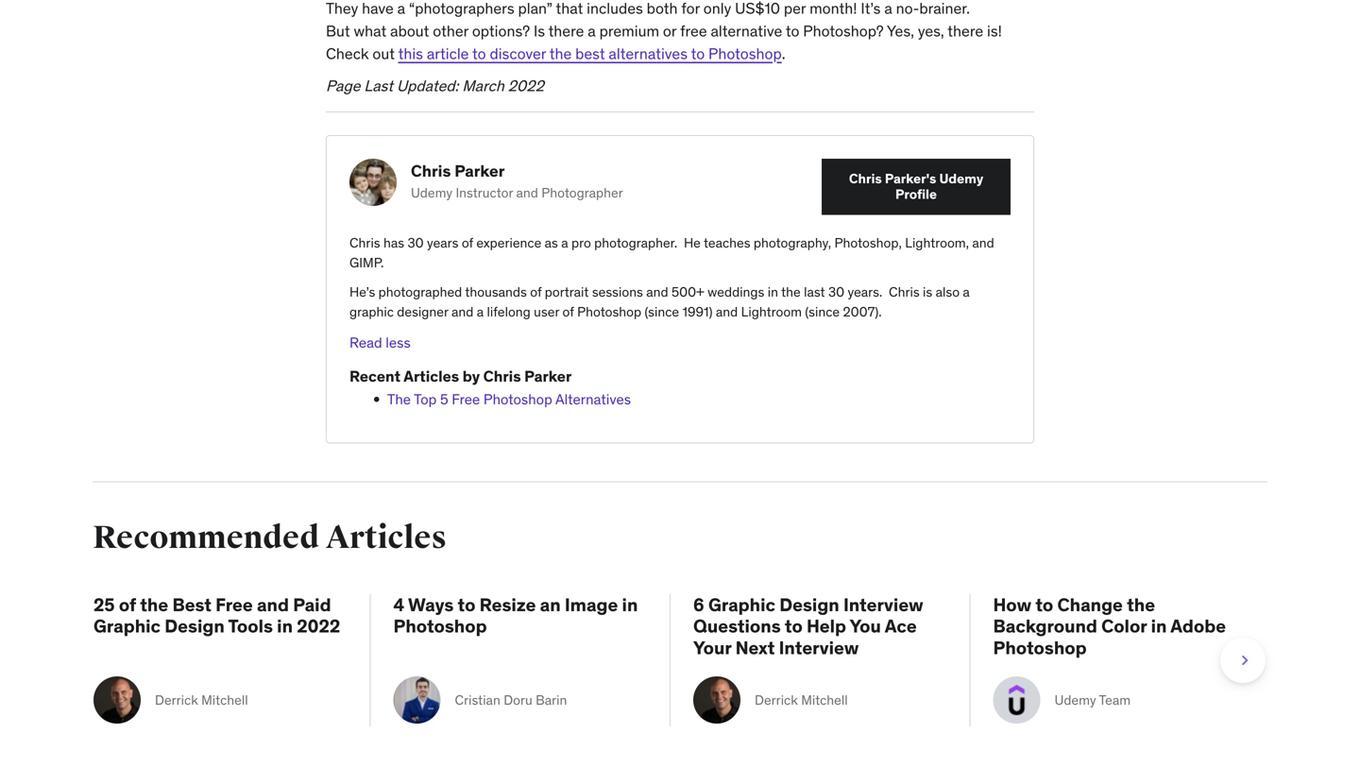 Task type: locate. For each thing, give the bounding box(es) containing it.
chris left is at the right
[[889, 283, 920, 300]]

parker's
[[885, 170, 937, 187]]

chris inside chris parker's udemy profile
[[849, 170, 882, 187]]

ways
[[408, 593, 454, 616]]

500+
[[672, 283, 705, 300]]

0 horizontal spatial graphic
[[94, 615, 161, 637]]

a right also
[[963, 283, 970, 300]]

of
[[462, 234, 473, 251], [530, 283, 542, 300], [563, 303, 574, 320], [119, 593, 136, 616]]

in
[[768, 283, 779, 300], [622, 593, 638, 616], [277, 615, 293, 637], [1151, 615, 1167, 637]]

the top 5 free photoshop alternatives link
[[387, 390, 631, 408]]

0 vertical spatial 2022
[[508, 76, 544, 95]]

of down portrait
[[563, 303, 574, 320]]

1 horizontal spatial (since
[[805, 303, 840, 320]]

0 horizontal spatial design
[[165, 615, 225, 637]]

design inside 25 of the best free and paid graphic design tools in 2022
[[165, 615, 225, 637]]

2022 right tools on the left
[[297, 615, 341, 637]]

next
[[736, 636, 775, 659]]

but
[[326, 21, 350, 40]]

march
[[462, 76, 504, 95]]

5
[[440, 390, 448, 408]]

and inside 25 of the best free and paid graphic design tools in 2022
[[257, 593, 289, 616]]

derrick mitchell for your
[[755, 692, 848, 709]]

1 horizontal spatial 30
[[829, 283, 845, 300]]

to right alternative
[[786, 21, 800, 40]]

of right years
[[462, 234, 473, 251]]

check
[[326, 44, 369, 63]]

the left the best
[[140, 593, 168, 616]]

1 vertical spatial 30
[[829, 283, 845, 300]]

background
[[994, 615, 1098, 637]]

recent
[[350, 367, 401, 386]]

a right as at the left top of the page
[[562, 234, 568, 251]]

0 horizontal spatial udemy
[[411, 184, 453, 201]]

udemy left team
[[1055, 692, 1097, 709]]

1 horizontal spatial there
[[948, 21, 984, 40]]

best
[[172, 593, 212, 616]]

4
[[394, 593, 405, 616]]

photoshop inside he's photographed thousands of portrait sessions and 500+ weddings in the last 30 years.  chris is also a graphic designer and a lifelong user of photoshop (since 1991) and lightroom (since 2007).
[[577, 303, 642, 320]]

graphic left the best
[[94, 615, 161, 637]]

a
[[588, 21, 596, 40], [562, 234, 568, 251], [963, 283, 970, 300], [477, 303, 484, 320]]

color
[[1102, 615, 1147, 637]]

the inside he's photographed thousands of portrait sessions and 500+ weddings in the last 30 years.  chris is also a graphic designer and a lifelong user of photoshop (since 1991) and lightroom (since 2007).
[[782, 283, 801, 300]]

6 graphic design interview questions to help you ace your next interview link
[[694, 593, 947, 659]]

0 horizontal spatial derrick
[[155, 692, 198, 709]]

help
[[807, 615, 847, 637]]

chris
[[411, 160, 451, 181], [849, 170, 882, 187], [350, 234, 380, 251], [889, 283, 920, 300], [483, 367, 521, 386]]

designer
[[397, 303, 449, 320]]

thousands
[[465, 283, 527, 300]]

mitchell down 25 of the best free and paid graphic design tools in 2022 link at left bottom
[[201, 692, 248, 709]]

photoshop inside how to change the background color in adobe photoshop
[[994, 636, 1087, 659]]

0 horizontal spatial (since
[[645, 303, 679, 320]]

1 vertical spatial free
[[216, 593, 253, 616]]

parker inside chris parker udemy instructor and photographer
[[455, 160, 505, 181]]

of inside chris has 30 years of experience as a pro photographer.  he teaches photography, photoshop, lightroom, and gimp.
[[462, 234, 473, 251]]

and down thousands
[[452, 303, 474, 320]]

udemy team
[[1055, 692, 1131, 709]]

1 vertical spatial 2022
[[297, 615, 341, 637]]

mitchell
[[201, 692, 248, 709], [801, 692, 848, 709]]

there right is
[[549, 21, 584, 40]]

articles
[[404, 367, 459, 386], [326, 518, 447, 557]]

chris has 30 years of experience as a pro photographer.  he teaches photography, photoshop, lightroom, and gimp.
[[350, 234, 995, 271]]

1 derrick from the left
[[155, 692, 198, 709]]

parker
[[455, 160, 505, 181], [525, 367, 572, 386]]

this article to discover the best alternatives to photoshop link
[[398, 44, 782, 63]]

chris up the gimp.
[[350, 234, 380, 251]]

image
[[565, 593, 618, 616]]

2 (since from the left
[[805, 303, 840, 320]]

and left paid
[[257, 593, 289, 616]]

graphic inside 25 of the best free and paid graphic design tools in 2022
[[94, 615, 161, 637]]

1 vertical spatial parker
[[525, 367, 572, 386]]

1 horizontal spatial 2022
[[508, 76, 544, 95]]

udemy right profile
[[940, 170, 984, 187]]

other
[[433, 21, 469, 40]]

0 vertical spatial 30
[[408, 234, 424, 251]]

design inside 6 graphic design interview questions to help you ace your next interview
[[780, 593, 840, 616]]

experience
[[477, 234, 542, 251]]

4 ways to resize an image in photoshop
[[394, 593, 638, 637]]

chris up the top 5 free photoshop alternatives link
[[483, 367, 521, 386]]

graphic right 6
[[709, 593, 776, 616]]

lightroom
[[741, 303, 802, 320]]

30 right last
[[829, 283, 845, 300]]

parker up the top 5 free photoshop alternatives link
[[525, 367, 572, 386]]

chris inside he's photographed thousands of portrait sessions and 500+ weddings in the last 30 years.  chris is also a graphic designer and a lifelong user of photoshop (since 1991) and lightroom (since 2007).
[[889, 283, 920, 300]]

1991)
[[683, 303, 713, 320]]

chris inside recent articles by chris parker the top 5 free photoshop alternatives
[[483, 367, 521, 386]]

derrick mitchell down next
[[755, 692, 848, 709]]

in right color
[[1151, 615, 1167, 637]]

1 derrick mitchell from the left
[[155, 692, 248, 709]]

lightroom,
[[905, 234, 969, 251]]

30 inside chris has 30 years of experience as a pro photographer.  he teaches photography, photoshop, lightroom, and gimp.
[[408, 234, 424, 251]]

in up lightroom
[[768, 283, 779, 300]]

derrick mitchell
[[155, 692, 248, 709], [755, 692, 848, 709]]

parker up instructor
[[455, 160, 505, 181]]

a inside but what about other options? is there a premium or free alternative to photoshop? yes, yes, there is! check out
[[588, 21, 596, 40]]

0 horizontal spatial parker
[[455, 160, 505, 181]]

0 vertical spatial parker
[[455, 160, 505, 181]]

design left you
[[780, 593, 840, 616]]

25 of the best free and paid graphic design tools in 2022 link
[[94, 593, 347, 658]]

free right the best
[[216, 593, 253, 616]]

derrick for tools
[[155, 692, 198, 709]]

the right change at the right of the page
[[1127, 593, 1156, 616]]

mitchell for next
[[801, 692, 848, 709]]

or
[[663, 21, 677, 40]]

2 derrick mitchell from the left
[[755, 692, 848, 709]]

graphic
[[709, 593, 776, 616], [94, 615, 161, 637]]

derrick down 25 of the best free and paid graphic design tools in 2022 link at left bottom
[[155, 692, 198, 709]]

also
[[936, 283, 960, 300]]

chris inside chris parker udemy instructor and photographer
[[411, 160, 451, 181]]

design left tools on the left
[[165, 615, 225, 637]]

1 horizontal spatial graphic
[[709, 593, 776, 616]]

in right image
[[622, 593, 638, 616]]

discover
[[490, 44, 546, 63]]

0 horizontal spatial free
[[216, 593, 253, 616]]

chris parker's udemy profile link
[[822, 159, 1011, 215]]

1 vertical spatial articles
[[326, 518, 447, 557]]

1 vertical spatial interview
[[779, 636, 859, 659]]

2 derrick from the left
[[755, 692, 798, 709]]

1 horizontal spatial derrick mitchell
[[755, 692, 848, 709]]

parker inside recent articles by chris parker the top 5 free photoshop alternatives
[[525, 367, 572, 386]]

alternative
[[711, 21, 783, 40]]

interview
[[844, 593, 924, 616], [779, 636, 859, 659]]

and right instructor
[[516, 184, 538, 201]]

free
[[680, 21, 707, 40]]

the left last
[[782, 283, 801, 300]]

a up this article to discover the best alternatives to photoshop .
[[588, 21, 596, 40]]

0 horizontal spatial 2022
[[297, 615, 341, 637]]

free inside 25 of the best free and paid graphic design tools in 2022
[[216, 593, 253, 616]]

2022 down discover in the top left of the page
[[508, 76, 544, 95]]

mitchell down help
[[801, 692, 848, 709]]

0 horizontal spatial mitchell
[[201, 692, 248, 709]]

in right tools on the left
[[277, 615, 293, 637]]

1 horizontal spatial udemy
[[940, 170, 984, 187]]

0 horizontal spatial derrick mitchell
[[155, 692, 248, 709]]

free right the 5
[[452, 390, 480, 408]]

cristian doru barin
[[455, 692, 567, 709]]

and right lightroom,
[[973, 234, 995, 251]]

photoshop
[[709, 44, 782, 63], [577, 303, 642, 320], [484, 390, 553, 408], [394, 615, 487, 637], [994, 636, 1087, 659]]

udemy inside chris parker's udemy profile
[[940, 170, 984, 187]]

chris right chris parker image
[[411, 160, 451, 181]]

articles up the top
[[404, 367, 459, 386]]

chris inside chris has 30 years of experience as a pro photographer.  he teaches photography, photoshop, lightroom, and gimp.
[[350, 234, 380, 251]]

2 mitchell from the left
[[801, 692, 848, 709]]

the inside how to change the background color in adobe photoshop
[[1127, 593, 1156, 616]]

articles up 4
[[326, 518, 447, 557]]

0 horizontal spatial there
[[549, 21, 584, 40]]

0 vertical spatial articles
[[404, 367, 459, 386]]

graphic inside 6 graphic design interview questions to help you ace your next interview
[[709, 593, 776, 616]]

udemy up years
[[411, 184, 453, 201]]

out
[[373, 44, 395, 63]]

udemy for parker
[[411, 184, 453, 201]]

of up user
[[530, 283, 542, 300]]

in inside 25 of the best free and paid graphic design tools in 2022
[[277, 615, 293, 637]]

udemy for parker's
[[940, 170, 984, 187]]

photography,
[[754, 234, 832, 251]]

has
[[384, 234, 405, 251]]

1 horizontal spatial mitchell
[[801, 692, 848, 709]]

1 horizontal spatial design
[[780, 593, 840, 616]]

there left is! on the right of the page
[[948, 21, 984, 40]]

chris parker image
[[350, 159, 397, 206]]

how
[[994, 593, 1032, 616]]

last
[[804, 283, 825, 300]]

alternatives
[[609, 44, 688, 63]]

to right how
[[1036, 593, 1054, 616]]

change
[[1058, 593, 1123, 616]]

a down thousands
[[477, 303, 484, 320]]

the
[[387, 390, 411, 408]]

(since down 500+ on the top
[[645, 303, 679, 320]]

chris for has
[[350, 234, 380, 251]]

0 horizontal spatial 30
[[408, 234, 424, 251]]

to right ways
[[458, 593, 476, 616]]

of right 25
[[119, 593, 136, 616]]

1 horizontal spatial derrick
[[755, 692, 798, 709]]

chris parker udemy instructor and photographer
[[411, 160, 623, 201]]

30 right has
[[408, 234, 424, 251]]

derrick down next
[[755, 692, 798, 709]]

1 horizontal spatial free
[[452, 390, 480, 408]]

0 vertical spatial free
[[452, 390, 480, 408]]

to inside how to change the background color in adobe photoshop
[[1036, 593, 1054, 616]]

1 mitchell from the left
[[201, 692, 248, 709]]

there
[[549, 21, 584, 40], [948, 21, 984, 40]]

2 there from the left
[[948, 21, 984, 40]]

articles inside recent articles by chris parker the top 5 free photoshop alternatives
[[404, 367, 459, 386]]

design
[[780, 593, 840, 616], [165, 615, 225, 637]]

derrick mitchell down 25 of the best free and paid graphic design tools in 2022 link at left bottom
[[155, 692, 248, 709]]

what
[[354, 21, 387, 40]]

and inside chris parker udemy instructor and photographer
[[516, 184, 538, 201]]

to left help
[[785, 615, 803, 637]]

doru
[[504, 692, 533, 709]]

1 horizontal spatial parker
[[525, 367, 572, 386]]

chris left parker's
[[849, 170, 882, 187]]

(since down last
[[805, 303, 840, 320]]

this article to discover the best alternatives to photoshop .
[[398, 44, 786, 63]]

in inside how to change the background color in adobe photoshop
[[1151, 615, 1167, 637]]

1 there from the left
[[549, 21, 584, 40]]

25 of the best free and paid graphic design tools in 2022
[[94, 593, 341, 637]]

2022
[[508, 76, 544, 95], [297, 615, 341, 637]]

and down weddings
[[716, 303, 738, 320]]

chris for parker
[[411, 160, 451, 181]]

udemy inside chris parker udemy instructor and photographer
[[411, 184, 453, 201]]

resize
[[480, 593, 536, 616]]



Task type: describe. For each thing, give the bounding box(es) containing it.
and inside chris has 30 years of experience as a pro photographer.  he teaches photography, photoshop, lightroom, and gimp.
[[973, 234, 995, 251]]

alternatives
[[556, 390, 631, 408]]

yes,
[[887, 21, 915, 40]]

recent articles by chris parker the top 5 free photoshop alternatives
[[350, 367, 631, 408]]

to down free
[[691, 44, 705, 63]]

gimp.
[[350, 254, 384, 271]]

yes,
[[918, 21, 945, 40]]

photoshop inside recent articles by chris parker the top 5 free photoshop alternatives
[[484, 390, 553, 408]]

lifelong
[[487, 303, 531, 320]]

derrick for your
[[755, 692, 798, 709]]

.
[[782, 44, 786, 63]]

in inside he's photographed thousands of portrait sessions and 500+ weddings in the last 30 years.  chris is also a graphic designer and a lifelong user of photoshop (since 1991) and lightroom (since 2007).
[[768, 283, 779, 300]]

he
[[684, 234, 701, 251]]

chris for parker's
[[849, 170, 882, 187]]

30 inside he's photographed thousands of portrait sessions and 500+ weddings in the last 30 years.  chris is also a graphic designer and a lifelong user of photoshop (since 1991) and lightroom (since 2007).
[[829, 283, 845, 300]]

about
[[390, 21, 429, 40]]

recommended articles
[[93, 518, 447, 557]]

tools
[[228, 615, 273, 637]]

cristian
[[455, 692, 501, 709]]

chris parker's udemy profile
[[849, 170, 984, 203]]

page
[[326, 76, 361, 95]]

premium
[[600, 21, 660, 40]]

of inside 25 of the best free and paid graphic design tools in 2022
[[119, 593, 136, 616]]

you
[[850, 615, 881, 637]]

to inside 6 graphic design interview questions to help you ace your next interview
[[785, 615, 803, 637]]

he's
[[350, 283, 375, 300]]

article
[[427, 44, 469, 63]]

2022 inside 25 of the best free and paid graphic design tools in 2022
[[297, 615, 341, 637]]

by
[[463, 367, 480, 386]]

photoshop,
[[835, 234, 902, 251]]

25
[[94, 593, 115, 616]]

4 ways to resize an image in photoshop link
[[394, 593, 647, 658]]

questions
[[694, 615, 781, 637]]

in inside 4 ways to resize an image in photoshop
[[622, 593, 638, 616]]

instructor
[[456, 184, 513, 201]]

as
[[545, 234, 558, 251]]

read less link
[[350, 333, 411, 351]]

an
[[540, 593, 561, 616]]

photoshop inside 4 ways to resize an image in photoshop
[[394, 615, 487, 637]]

options?
[[472, 21, 530, 40]]

1 (since from the left
[[645, 303, 679, 320]]

2007).
[[843, 303, 882, 320]]

less
[[386, 333, 411, 351]]

the inside 25 of the best free and paid graphic design tools in 2022
[[140, 593, 168, 616]]

mitchell for in
[[201, 692, 248, 709]]

how to change the background color in adobe photoshop link
[[994, 593, 1248, 659]]

weddings
[[708, 283, 765, 300]]

recommended
[[93, 518, 320, 557]]

user
[[534, 303, 560, 320]]

6 graphic design interview questions to help you ace your next interview
[[694, 593, 924, 659]]

portrait
[[545, 283, 589, 300]]

read less
[[350, 333, 411, 351]]

updated:
[[397, 76, 459, 95]]

your
[[694, 636, 732, 659]]

read
[[350, 333, 382, 351]]

top
[[414, 390, 437, 408]]

articles for recommended
[[326, 518, 447, 557]]

profile
[[896, 186, 937, 203]]

graphic
[[350, 303, 394, 320]]

is!
[[987, 21, 1002, 40]]

2 horizontal spatial udemy
[[1055, 692, 1097, 709]]

articles for recent
[[404, 367, 459, 386]]

is
[[923, 283, 933, 300]]

is
[[534, 21, 545, 40]]

6
[[694, 593, 705, 616]]

ace
[[885, 615, 917, 637]]

photographed
[[379, 283, 462, 300]]

team
[[1099, 692, 1131, 709]]

a inside chris has 30 years of experience as a pro photographer.  he teaches photography, photoshop, lightroom, and gimp.
[[562, 234, 568, 251]]

and left 500+ on the top
[[647, 283, 669, 300]]

derrick mitchell for tools
[[155, 692, 248, 709]]

best
[[576, 44, 605, 63]]

photographer
[[542, 184, 623, 201]]

to inside 4 ways to resize an image in photoshop
[[458, 593, 476, 616]]

how to change the background color in adobe photoshop
[[994, 593, 1227, 659]]

teaches
[[704, 234, 751, 251]]

adobe
[[1171, 615, 1227, 637]]

this
[[398, 44, 423, 63]]

the left best
[[550, 44, 572, 63]]

0 vertical spatial interview
[[844, 593, 924, 616]]

page last updated: march 2022
[[326, 76, 544, 95]]

free inside recent articles by chris parker the top 5 free photoshop alternatives
[[452, 390, 480, 408]]

years
[[427, 234, 459, 251]]

last
[[364, 76, 393, 95]]

to right article
[[472, 44, 486, 63]]

to inside but what about other options? is there a premium or free alternative to photoshop? yes, yes, there is! check out
[[786, 21, 800, 40]]



Task type: vqa. For each thing, say whether or not it's contained in the screenshot.


